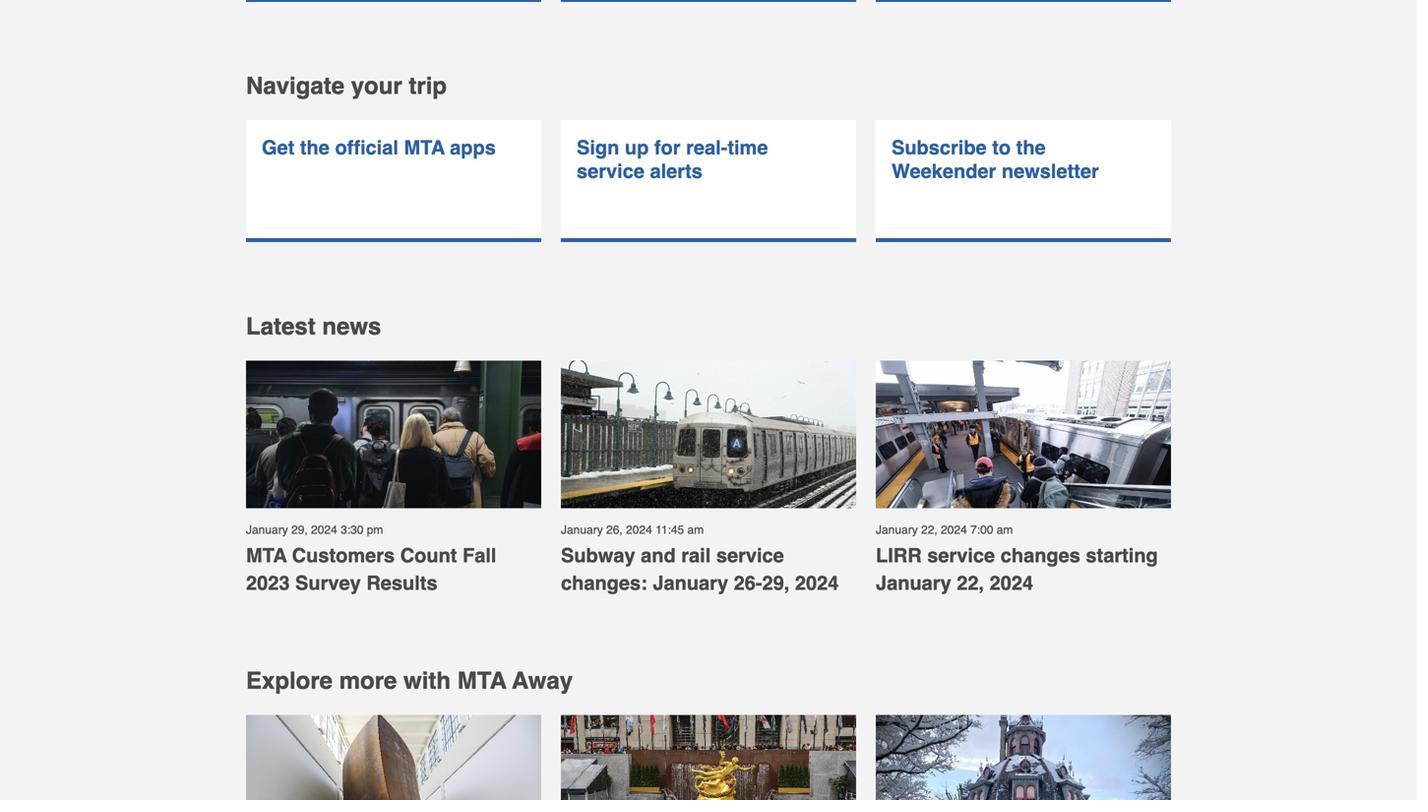 Task type: vqa. For each thing, say whether or not it's contained in the screenshot.
the leftmost "service"
yes



Task type: locate. For each thing, give the bounding box(es) containing it.
2 horizontal spatial service
[[927, 544, 995, 567]]

latest
[[246, 313, 316, 340]]

1 vertical spatial mta
[[246, 544, 287, 567]]

with
[[404, 667, 451, 694]]

for
[[654, 136, 681, 159]]

0 horizontal spatial 29,
[[291, 523, 308, 537]]

the
[[300, 136, 330, 159], [1016, 136, 1046, 159]]

0 horizontal spatial 22,
[[921, 523, 938, 537]]

mta inside "january 29, 2024 3:30 pm mta customers count fall 2023 survey results"
[[246, 544, 287, 567]]

starting
[[1086, 544, 1158, 567]]

official
[[335, 136, 399, 159]]

mta
[[404, 136, 445, 159], [246, 544, 287, 567], [457, 667, 506, 694]]

january up "2023"
[[246, 523, 288, 537]]

1 horizontal spatial the
[[1016, 136, 1046, 159]]

real-
[[686, 136, 728, 159]]

january up lirr
[[876, 523, 918, 537]]

29,
[[291, 523, 308, 537], [762, 572, 790, 594]]

0 horizontal spatial am
[[688, 523, 704, 537]]

1 vertical spatial 29,
[[762, 572, 790, 594]]

get
[[262, 136, 295, 159]]

service up 26-
[[716, 544, 784, 567]]

2024 right 26-
[[795, 572, 839, 594]]

january for mta
[[246, 523, 288, 537]]

1 horizontal spatial 22,
[[957, 572, 984, 594]]

subway and rail service changes: january 26-29, 2024 image
[[561, 361, 856, 557]]

the right get
[[300, 136, 330, 159]]

time
[[728, 136, 768, 159]]

1 horizontal spatial am
[[997, 523, 1013, 537]]

1 vertical spatial 22,
[[957, 572, 984, 594]]

apps
[[450, 136, 496, 159]]

sign up for real-time service alerts
[[577, 136, 768, 183]]

2 am from the left
[[997, 523, 1013, 537]]

2 horizontal spatial mta
[[457, 667, 506, 694]]

service down sign
[[577, 160, 645, 183]]

2 vertical spatial mta
[[457, 667, 506, 694]]

january
[[246, 523, 288, 537], [561, 523, 603, 537], [876, 523, 918, 537], [653, 572, 728, 594], [876, 572, 952, 594]]

mta up "2023"
[[246, 544, 287, 567]]

service inside "january 26, 2024 11:45 am subway and rail service changes: january 26-29, 2024"
[[716, 544, 784, 567]]

29, inside "january 29, 2024 3:30 pm mta customers count fall 2023 survey results"
[[291, 523, 308, 537]]

mta customers count fall 2023 survey results image
[[246, 361, 541, 558]]

mta right with
[[457, 667, 506, 694]]

22, up lirr
[[921, 523, 938, 537]]

2024 left the '3:30'
[[311, 523, 337, 537]]

results
[[366, 572, 438, 594]]

lirr service changes starting january 22, 2024 image
[[876, 361, 1171, 557]]

am inside "january 26, 2024 11:45 am subway and rail service changes: january 26-29, 2024"
[[688, 523, 704, 537]]

rail
[[681, 544, 711, 567]]

1 am from the left
[[688, 523, 704, 537]]

navigate your trip
[[246, 72, 447, 100]]

mta left apps
[[404, 136, 445, 159]]

am right 7:00
[[997, 523, 1013, 537]]

january up subway
[[561, 523, 603, 537]]

lirr
[[876, 544, 922, 567]]

january inside "january 29, 2024 3:30 pm mta customers count fall 2023 survey results"
[[246, 523, 288, 537]]

22,
[[921, 523, 938, 537], [957, 572, 984, 594]]

service
[[577, 160, 645, 183], [716, 544, 784, 567], [927, 544, 995, 567]]

2024 inside "january 29, 2024 3:30 pm mta customers count fall 2023 survey results"
[[311, 523, 337, 537]]

january 29, 2024 3:30 pm mta customers count fall 2023 survey results
[[246, 523, 497, 594]]

sign
[[577, 136, 619, 159]]

2 the from the left
[[1016, 136, 1046, 159]]

service inside sign up for real-time service alerts
[[577, 160, 645, 183]]

2024
[[311, 523, 337, 537], [626, 523, 652, 537], [941, 523, 967, 537], [795, 572, 839, 594], [990, 572, 1034, 594]]

mta for explore more with mta away
[[457, 667, 506, 694]]

1 horizontal spatial service
[[716, 544, 784, 567]]

am
[[688, 523, 704, 537], [997, 523, 1013, 537]]

sign up for real-time service alerts link
[[561, 120, 856, 238]]

1 horizontal spatial mta
[[404, 136, 445, 159]]

service down 7:00
[[927, 544, 995, 567]]

alerts
[[650, 160, 703, 183]]

0 vertical spatial 29,
[[291, 523, 308, 537]]

the right to
[[1016, 136, 1046, 159]]

newsletter
[[1002, 160, 1099, 183]]

1 horizontal spatial 29,
[[762, 572, 790, 594]]

am up rail
[[688, 523, 704, 537]]

26,
[[606, 523, 623, 537]]

0 vertical spatial mta
[[404, 136, 445, 159]]

am inside january 22, 2024 7:00 am lirr service changes starting january 22, 2024
[[997, 523, 1013, 537]]

up
[[625, 136, 649, 159]]

0 horizontal spatial service
[[577, 160, 645, 183]]

2024 left 7:00
[[941, 523, 967, 537]]

0 vertical spatial 22,
[[921, 523, 938, 537]]

january down lirr
[[876, 572, 952, 594]]

navigate
[[246, 72, 345, 100]]

2023
[[246, 572, 290, 594]]

subscribe to the weekender newsletter
[[892, 136, 1099, 183]]

2024 right 26,
[[626, 523, 652, 537]]

2024 down changes
[[990, 572, 1034, 594]]

to
[[992, 136, 1011, 159]]

subscribe
[[892, 136, 987, 159]]

0 horizontal spatial mta
[[246, 544, 287, 567]]

january for subway
[[561, 523, 603, 537]]

11:45
[[656, 523, 684, 537]]

22, down 7:00
[[957, 572, 984, 594]]

2024 for service
[[941, 523, 967, 537]]

0 horizontal spatial the
[[300, 136, 330, 159]]

changes
[[1001, 544, 1081, 567]]



Task type: describe. For each thing, give the bounding box(es) containing it.
1 the from the left
[[300, 136, 330, 159]]

news
[[322, 313, 381, 340]]

subscribe to the weekender newsletter link
[[876, 120, 1171, 238]]

7:00
[[971, 523, 994, 537]]

away
[[512, 667, 573, 694]]

customers
[[292, 544, 395, 567]]

get the official mta apps
[[262, 136, 496, 159]]

weekender
[[892, 160, 996, 183]]

explore
[[246, 667, 333, 694]]

get the official mta apps link
[[246, 120, 541, 238]]

and
[[641, 544, 676, 567]]

january down rail
[[653, 572, 728, 594]]

survey
[[295, 572, 361, 594]]

26-
[[734, 572, 762, 594]]

january for lirr
[[876, 523, 918, 537]]

latest news
[[246, 313, 381, 340]]

count
[[400, 544, 457, 567]]

january 26, 2024 11:45 am subway and rail service changes: january 26-29, 2024
[[561, 523, 839, 594]]

am for changes
[[997, 523, 1013, 537]]

changes:
[[561, 572, 648, 594]]

service inside january 22, 2024 7:00 am lirr service changes starting january 22, 2024
[[927, 544, 995, 567]]

january 22, 2024 7:00 am lirr service changes starting january 22, 2024
[[876, 523, 1158, 594]]

am for rail
[[688, 523, 704, 537]]

your
[[351, 72, 402, 100]]

pm
[[367, 523, 383, 537]]

2024 for customers
[[311, 523, 337, 537]]

subway
[[561, 544, 635, 567]]

trip
[[409, 72, 447, 100]]

explore more with mta away
[[246, 667, 573, 694]]

3:30
[[341, 523, 364, 537]]

mta for get the official mta apps
[[404, 136, 445, 159]]

more
[[339, 667, 397, 694]]

2024 for and
[[626, 523, 652, 537]]

29, inside "january 26, 2024 11:45 am subway and rail service changes: january 26-29, 2024"
[[762, 572, 790, 594]]

fall
[[463, 544, 497, 567]]

the inside subscribe to the weekender newsletter
[[1016, 136, 1046, 159]]



